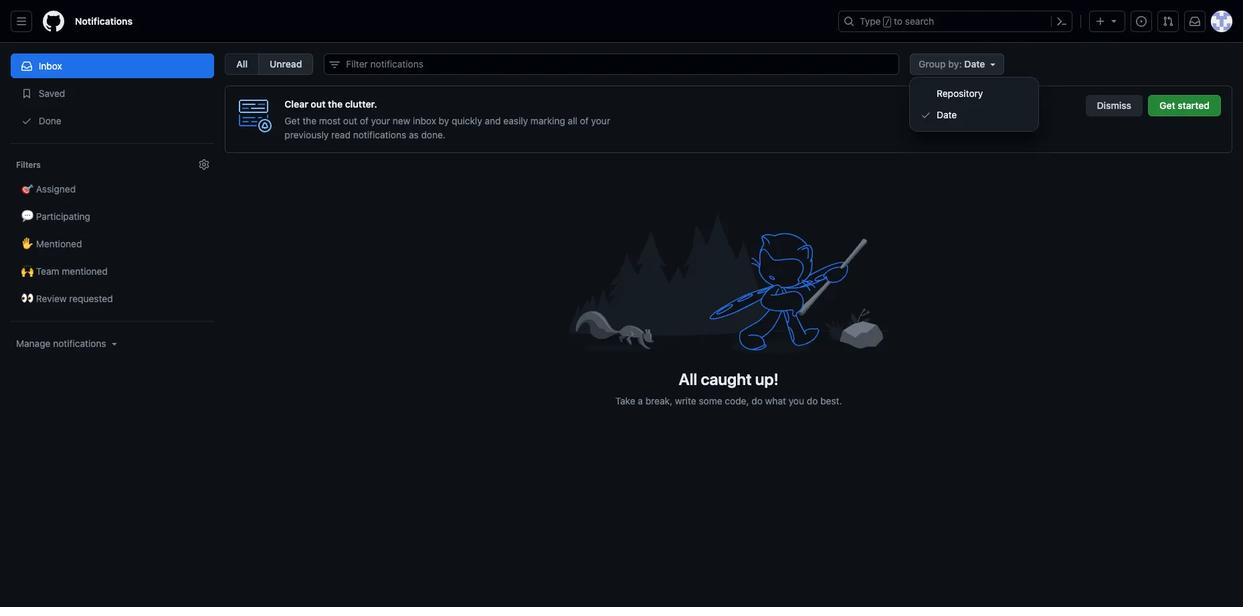 Task type: vqa. For each thing, say whether or not it's contained in the screenshot.
topmost trestle-auth
no



Task type: describe. For each thing, give the bounding box(es) containing it.
mentioned
[[62, 266, 108, 277]]

2 of from the left
[[580, 115, 589, 127]]

0 horizontal spatial out
[[311, 98, 326, 110]]

code,
[[725, 396, 750, 407]]

🙌 team mentioned
[[21, 266, 108, 277]]

get started
[[1160, 100, 1211, 111]]

1 of from the left
[[360, 115, 369, 127]]

notifications inside popup button
[[53, 338, 106, 349]]

all
[[568, 115, 578, 127]]

dismiss
[[1098, 100, 1132, 111]]

read
[[331, 129, 351, 141]]

1 vertical spatial out
[[343, 115, 357, 127]]

2 your from the left
[[592, 115, 611, 127]]

best.
[[821, 396, 843, 407]]

break,
[[646, 396, 673, 407]]

2 do from the left
[[807, 396, 818, 407]]

done.
[[421, 129, 446, 141]]

done link
[[11, 108, 214, 133]]

plus image
[[1096, 16, 1107, 27]]

unread
[[270, 58, 302, 70]]

marking
[[531, 115, 566, 127]]

group by: date
[[919, 58, 986, 70]]

inbox link
[[11, 54, 214, 78]]

caught
[[701, 370, 752, 389]]

inbox zero image
[[569, 207, 890, 359]]

saved
[[36, 88, 65, 99]]

search
[[906, 15, 935, 27]]

1 do from the left
[[752, 396, 763, 407]]

quickly
[[452, 115, 483, 127]]

by:
[[949, 58, 963, 70]]

✋
[[21, 238, 33, 250]]

notifications link
[[70, 11, 138, 32]]

you
[[789, 396, 805, 407]]

repository
[[937, 88, 984, 99]]

a
[[638, 396, 643, 407]]

filters
[[16, 160, 41, 170]]

assigned
[[36, 183, 76, 195]]

participating
[[36, 211, 90, 222]]

command palette image
[[1057, 16, 1068, 27]]

requested
[[69, 293, 113, 305]]

issue opened image
[[1137, 16, 1148, 27]]

check image
[[21, 116, 32, 127]]

all caught up! take a break, write some code, do what you do best.
[[616, 370, 843, 407]]

filter image
[[330, 60, 340, 70]]

team
[[36, 266, 59, 277]]



Task type: locate. For each thing, give the bounding box(es) containing it.
0 vertical spatial get
[[1160, 100, 1176, 111]]

out up the read
[[343, 115, 357, 127]]

mentioned
[[36, 238, 82, 250]]

triangle down image up repository button
[[988, 59, 999, 70]]

all button
[[225, 54, 259, 75]]

customize filters image
[[199, 159, 210, 170]]

done
[[36, 115, 61, 127]]

of
[[360, 115, 369, 127], [580, 115, 589, 127]]

get started button
[[1149, 95, 1222, 116]]

clear out the clutter. get the most out of your new inbox by quickly and easily marking all of your previously read notifications as done.
[[285, 98, 611, 141]]

your left new
[[371, 115, 390, 127]]

all inside all caught up! take a break, write some code, do what you do best.
[[679, 370, 698, 389]]

0 vertical spatial notifications
[[353, 129, 407, 141]]

get left started
[[1160, 100, 1176, 111]]

triangle down image down 👀 review requested 'link'
[[109, 339, 120, 349]]

/
[[886, 17, 890, 27]]

1 horizontal spatial your
[[592, 115, 611, 127]]

review
[[36, 293, 67, 305]]

by
[[439, 115, 449, 127]]

clutter.
[[345, 98, 377, 110]]

0 horizontal spatial date
[[937, 109, 958, 121]]

1 horizontal spatial of
[[580, 115, 589, 127]]

date right by:
[[965, 58, 986, 70]]

code alert image
[[237, 97, 274, 135]]

1 vertical spatial get
[[285, 115, 300, 127]]

some
[[699, 396, 723, 407]]

saved link
[[11, 81, 214, 106]]

triangle down image
[[1109, 15, 1120, 26], [988, 59, 999, 70], [109, 339, 120, 349]]

0 horizontal spatial triangle down image
[[109, 339, 120, 349]]

repository button
[[916, 83, 1034, 104]]

1 horizontal spatial date
[[965, 58, 986, 70]]

most
[[319, 115, 341, 127]]

1 horizontal spatial triangle down image
[[988, 59, 999, 70]]

all inside 'button'
[[237, 58, 248, 70]]

do
[[752, 396, 763, 407], [807, 396, 818, 407]]

inbox image
[[21, 61, 32, 72]]

of down clutter.
[[360, 115, 369, 127]]

git pull request image
[[1164, 16, 1174, 27]]

👀
[[21, 293, 33, 305]]

notifications down requested
[[53, 338, 106, 349]]

1 vertical spatial the
[[303, 115, 317, 127]]

type
[[860, 15, 881, 27]]

get down "clear"
[[285, 115, 300, 127]]

date button
[[916, 104, 1034, 126]]

None search field
[[324, 54, 900, 75]]

💬 participating link
[[11, 204, 214, 229]]

notifications
[[353, 129, 407, 141], [53, 338, 106, 349]]

🎯 assigned
[[21, 183, 76, 195]]

dismiss button
[[1086, 95, 1144, 116]]

0 vertical spatial all
[[237, 58, 248, 70]]

0 horizontal spatial of
[[360, 115, 369, 127]]

unread button
[[259, 54, 314, 75]]

as
[[409, 129, 419, 141]]

✋ mentioned
[[21, 238, 82, 250]]

do left what
[[752, 396, 763, 407]]

👀 review requested
[[21, 293, 113, 305]]

triangle down image right plus "icon"
[[1109, 15, 1120, 26]]

notifications image
[[1190, 16, 1201, 27]]

notifications inside clear out the clutter. get the most out of your new inbox by quickly and easily marking all of your previously read notifications as done.
[[353, 129, 407, 141]]

and
[[485, 115, 501, 127]]

notifications
[[75, 15, 133, 27]]

your
[[371, 115, 390, 127], [592, 115, 611, 127]]

get inside button
[[1160, 100, 1176, 111]]

1 horizontal spatial the
[[328, 98, 343, 110]]

💬 participating
[[21, 211, 90, 222]]

notifications element
[[11, 43, 214, 463]]

inbox
[[413, 115, 436, 127]]

date down repository
[[937, 109, 958, 121]]

manage notifications button
[[16, 337, 120, 351]]

👀 review requested link
[[11, 287, 214, 311]]

0 horizontal spatial notifications
[[53, 338, 106, 349]]

triangle down image inside the manage notifications popup button
[[109, 339, 120, 349]]

homepage image
[[43, 11, 64, 32]]

1 vertical spatial notifications
[[53, 338, 106, 349]]

the up previously
[[303, 115, 317, 127]]

date inside date button
[[937, 109, 958, 121]]

1 horizontal spatial get
[[1160, 100, 1176, 111]]

1 vertical spatial triangle down image
[[988, 59, 999, 70]]

the
[[328, 98, 343, 110], [303, 115, 317, 127]]

bookmark image
[[21, 88, 32, 99]]

manage
[[16, 338, 51, 349]]

1 horizontal spatial all
[[679, 370, 698, 389]]

your right all
[[592, 115, 611, 127]]

0 vertical spatial the
[[328, 98, 343, 110]]

started
[[1179, 100, 1211, 111]]

1 horizontal spatial out
[[343, 115, 357, 127]]

out
[[311, 98, 326, 110], [343, 115, 357, 127]]

manage notifications
[[16, 338, 106, 349]]

notifications down new
[[353, 129, 407, 141]]

to
[[895, 15, 903, 27]]

0 vertical spatial out
[[311, 98, 326, 110]]

0 horizontal spatial do
[[752, 396, 763, 407]]

type / to search
[[860, 15, 935, 27]]

all
[[237, 58, 248, 70], [679, 370, 698, 389]]

of right all
[[580, 115, 589, 127]]

🙌 team mentioned link
[[11, 259, 214, 284]]

0 horizontal spatial your
[[371, 115, 390, 127]]

menu
[[911, 78, 1039, 131]]

do right you
[[807, 396, 818, 407]]

write
[[675, 396, 697, 407]]

0 horizontal spatial all
[[237, 58, 248, 70]]

1 vertical spatial all
[[679, 370, 698, 389]]

1 horizontal spatial do
[[807, 396, 818, 407]]

✋ mentioned link
[[11, 232, 214, 256]]

take
[[616, 396, 636, 407]]

all for all
[[237, 58, 248, 70]]

1 your from the left
[[371, 115, 390, 127]]

0 vertical spatial triangle down image
[[1109, 15, 1120, 26]]

easily
[[504, 115, 528, 127]]

menu containing repository
[[911, 78, 1039, 131]]

1 horizontal spatial notifications
[[353, 129, 407, 141]]

date
[[965, 58, 986, 70], [937, 109, 958, 121]]

get inside clear out the clutter. get the most out of your new inbox by quickly and easily marking all of your previously read notifications as done.
[[285, 115, 300, 127]]

inbox
[[39, 60, 62, 72]]

clear
[[285, 98, 309, 110]]

0 vertical spatial date
[[965, 58, 986, 70]]

0 horizontal spatial the
[[303, 115, 317, 127]]

up!
[[756, 370, 779, 389]]

all for all caught up! take a break, write some code, do what you do best.
[[679, 370, 698, 389]]

2 vertical spatial triangle down image
[[109, 339, 120, 349]]

2 horizontal spatial triangle down image
[[1109, 15, 1120, 26]]

get
[[1160, 100, 1176, 111], [285, 115, 300, 127]]

new
[[393, 115, 411, 127]]

previously
[[285, 129, 329, 141]]

0 horizontal spatial get
[[285, 115, 300, 127]]

what
[[766, 396, 787, 407]]

group
[[919, 58, 947, 70]]

💬
[[21, 211, 33, 222]]

all left unread on the top
[[237, 58, 248, 70]]

all up write
[[679, 370, 698, 389]]

1 vertical spatial date
[[937, 109, 958, 121]]

the up most on the left
[[328, 98, 343, 110]]

🎯 assigned link
[[11, 177, 214, 202]]

🎯
[[21, 183, 33, 195]]

🙌
[[21, 266, 33, 277]]

out up most on the left
[[311, 98, 326, 110]]

Filter notifications text field
[[324, 54, 900, 75]]



